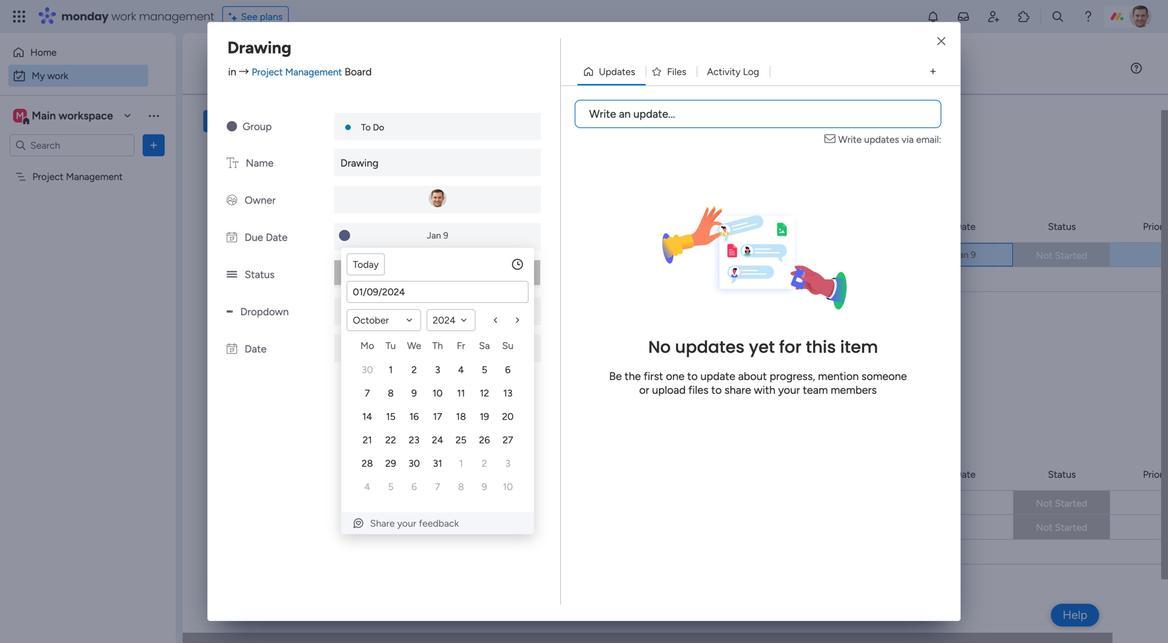 Task type: describe. For each thing, give the bounding box(es) containing it.
1 vertical spatial project management link
[[698, 243, 826, 268]]

group
[[243, 121, 272, 133]]

0 horizontal spatial 4
[[364, 482, 370, 493]]

work
[[244, 53, 299, 83]]

3 not started from the top
[[1036, 522, 1088, 534]]

24
[[432, 435, 443, 446]]

25 button
[[451, 430, 472, 451]]

jan inside no updates yet for this item dialog
[[427, 230, 441, 241]]

0 horizontal spatial to
[[687, 370, 698, 383]]

1 priorit from the top
[[1143, 221, 1168, 233]]

Search in workspace field
[[29, 138, 115, 153]]

a
[[284, 469, 293, 487]]

5 for the left 5 button
[[388, 482, 394, 493]]

0 vertical spatial 4 button
[[451, 360, 472, 381]]

about
[[738, 370, 767, 383]]

18 button
[[451, 407, 472, 427]]

apps image
[[1018, 10, 1031, 23]]

dropdown
[[240, 306, 289, 318]]

to
[[361, 122, 371, 133]]

2 horizontal spatial management
[[734, 251, 791, 262]]

31 button
[[427, 454, 448, 474]]

2024 button
[[427, 310, 476, 332]]

new
[[209, 115, 229, 127]]

29 button
[[381, 454, 401, 474]]

this
[[806, 336, 836, 359]]

jan 9 inside no updates yet for this item dialog
[[427, 230, 448, 241]]

today button
[[347, 254, 385, 276]]

21 button
[[357, 430, 378, 451]]

1 vertical spatial 0 items
[[308, 374, 341, 385]]

0 horizontal spatial 10 button
[[427, 383, 448, 404]]

12
[[480, 388, 489, 399]]

to do
[[361, 122, 384, 133]]

we
[[407, 340, 421, 352]]

today for today
[[353, 259, 379, 271]]

1 horizontal spatial 1 button
[[451, 454, 472, 474]]

0 horizontal spatial 3
[[311, 175, 316, 187]]

1 horizontal spatial 5 button
[[474, 360, 495, 381]]

members
[[831, 384, 877, 397]]

files
[[667, 66, 687, 78]]

0 horizontal spatial 30 button
[[357, 360, 378, 381]]

monday
[[61, 9, 109, 24]]

updates for write
[[864, 134, 900, 145]]

0 horizontal spatial 9 button
[[404, 383, 425, 404]]

project management inside list box
[[32, 171, 123, 183]]

0 horizontal spatial 2 button
[[404, 360, 425, 381]]

saturday element
[[473, 338, 496, 358]]

1 vertical spatial 7 button
[[427, 477, 448, 498]]

team
[[803, 384, 828, 397]]

workspace image
[[13, 108, 27, 123]]

date
[[296, 469, 325, 487]]

26
[[479, 435, 490, 446]]

next image
[[512, 315, 523, 326]]

management inside list box
[[66, 171, 123, 183]]

main
[[32, 109, 56, 122]]

0 vertical spatial 0 items
[[306, 324, 338, 336]]

0 horizontal spatial 8
[[388, 388, 394, 399]]

one
[[666, 370, 685, 383]]

17 button
[[427, 407, 448, 427]]

my for my work
[[207, 53, 238, 83]]

help image
[[1082, 10, 1095, 23]]

monday element
[[356, 338, 379, 358]]

→
[[239, 66, 249, 78]]

su
[[502, 340, 514, 352]]

project management list box
[[0, 162, 176, 375]]

see plans button
[[222, 6, 289, 27]]

1 vertical spatial /
[[328, 469, 335, 487]]

1 vertical spatial 0
[[308, 374, 314, 385]]

14
[[362, 411, 372, 423]]

tu
[[386, 340, 396, 352]]

20 button
[[498, 407, 518, 427]]

2 vertical spatial status
[[1048, 469, 1076, 481]]

v2 multiple person column image
[[227, 194, 237, 207]]

mo
[[361, 340, 374, 352]]

0 vertical spatial 4
[[458, 364, 464, 376]]

terry turtle image
[[1130, 6, 1152, 28]]

owner
[[245, 194, 276, 207]]

2 not from the top
[[1036, 498, 1053, 510]]

0 vertical spatial 1 button
[[381, 360, 401, 381]]

Filter dashboard by text search field
[[262, 110, 387, 132]]

0 vertical spatial status
[[1048, 221, 1076, 233]]

my work link
[[8, 65, 148, 87]]

1 vertical spatial drawing
[[341, 157, 379, 170]]

1 vertical spatial 3 button
[[498, 454, 518, 474]]

2 horizontal spatial 2
[[482, 458, 487, 470]]

board inside no updates yet for this item dialog
[[345, 66, 372, 78]]

11 button
[[451, 383, 472, 404]]

sa
[[479, 340, 490, 352]]

item
[[254, 274, 274, 286]]

write an update... button
[[575, 100, 942, 128]]

in
[[228, 66, 236, 78]]

help button
[[1051, 605, 1100, 627]]

close image
[[937, 37, 946, 47]]

dapulse date column image for date
[[227, 343, 237, 356]]

+ add item
[[225, 274, 274, 286]]

0 horizontal spatial 4 button
[[357, 477, 378, 498]]

activity
[[707, 66, 741, 78]]

share
[[725, 384, 751, 397]]

3 for the bottom the 3 button
[[505, 458, 511, 470]]

select product image
[[12, 10, 26, 23]]

search image
[[371, 116, 382, 127]]

19
[[480, 411, 489, 423]]

update
[[701, 370, 736, 383]]

write for write an update...
[[589, 108, 616, 121]]

2024
[[433, 315, 456, 326]]

1 vertical spatial board
[[750, 221, 775, 233]]

16
[[410, 411, 419, 423]]

1 horizontal spatial jan 9
[[955, 250, 976, 261]]

16 button
[[404, 407, 425, 427]]

2 priorit from the top
[[1143, 469, 1168, 481]]

22
[[385, 435, 396, 446]]

for
[[779, 336, 802, 359]]

my work
[[32, 70, 68, 82]]

20
[[502, 411, 514, 423]]

1 vertical spatial 2 button
[[474, 454, 495, 474]]

home option
[[8, 41, 148, 63]]

0 horizontal spatial 8 button
[[381, 383, 401, 404]]

files
[[689, 384, 709, 397]]

1 horizontal spatial 9 button
[[474, 477, 495, 498]]

activity log button
[[697, 61, 770, 83]]

1 horizontal spatial 8
[[458, 482, 464, 493]]

email:
[[916, 134, 942, 145]]

th
[[432, 340, 443, 352]]

0 vertical spatial 6 button
[[498, 360, 518, 381]]

17
[[433, 411, 442, 423]]

0 horizontal spatial 3 button
[[427, 360, 448, 381]]

october button
[[347, 310, 421, 332]]

m
[[16, 110, 24, 122]]

2 vertical spatial project
[[700, 251, 732, 262]]

write for write updates via email:
[[838, 134, 862, 145]]

in → project management board
[[228, 66, 372, 78]]

22 button
[[381, 430, 401, 451]]

1 horizontal spatial 30 button
[[404, 454, 425, 474]]

someone
[[862, 370, 907, 383]]

21
[[363, 435, 372, 446]]

1 not started from the top
[[1036, 250, 1088, 262]]

27 button
[[498, 430, 518, 451]]

+
[[225, 274, 231, 286]]

add time image
[[511, 258, 525, 272]]

item inside no updates yet for this item dialog
[[841, 336, 878, 359]]

1 started from the top
[[1055, 250, 1088, 262]]

3 items
[[311, 175, 343, 187]]

share your feedback
[[370, 518, 459, 530]]

workspace
[[59, 109, 113, 122]]

13
[[503, 388, 513, 399]]

help
[[1063, 609, 1088, 623]]

1 horizontal spatial 7
[[435, 482, 440, 493]]

home link
[[8, 41, 148, 63]]

0 vertical spatial 2
[[412, 364, 417, 376]]

1 vertical spatial to
[[712, 384, 722, 397]]

1 vertical spatial 10
[[503, 482, 513, 493]]

updates button
[[578, 61, 646, 83]]

without a date / 2 items
[[232, 469, 370, 487]]

mention
[[818, 370, 859, 383]]

via
[[902, 134, 914, 145]]

updates for no
[[675, 336, 745, 359]]

3 for the 3 button to the left
[[435, 364, 440, 376]]



Task type: locate. For each thing, give the bounding box(es) containing it.
4
[[458, 364, 464, 376], [364, 482, 370, 493]]

project management link
[[252, 66, 342, 78], [698, 243, 826, 268]]

1 right "31" button
[[459, 458, 463, 470]]

write inside button
[[589, 108, 616, 121]]

1 vertical spatial 1
[[389, 364, 393, 376]]

7 button down "31" button
[[427, 477, 448, 498]]

1 horizontal spatial drawing
[[341, 157, 379, 170]]

2 vertical spatial 1
[[459, 458, 463, 470]]

30 button left 31
[[404, 454, 425, 474]]

5
[[482, 364, 487, 376], [388, 482, 394, 493]]

0 horizontal spatial drawing
[[227, 38, 291, 58]]

v2 sun image
[[227, 121, 237, 133]]

4 button
[[451, 360, 472, 381], [357, 477, 378, 498]]

grid containing mo
[[356, 338, 520, 499]]

work down the home
[[47, 70, 68, 82]]

0 vertical spatial 7 button
[[357, 383, 378, 404]]

board
[[345, 66, 372, 78], [750, 221, 775, 233]]

date
[[956, 221, 976, 233], [266, 232, 288, 244], [245, 343, 267, 356], [956, 469, 976, 481]]

project inside list box
[[32, 171, 64, 183]]

2
[[412, 364, 417, 376], [482, 458, 487, 470], [338, 473, 343, 485]]

8 button up feedback
[[451, 477, 472, 498]]

today inside today button
[[353, 259, 379, 271]]

0 horizontal spatial jan
[[427, 230, 441, 241]]

0 horizontal spatial 2
[[338, 473, 343, 485]]

dapulse date column image for due date
[[227, 232, 237, 244]]

30 right 29 button
[[409, 458, 420, 470]]

8 up 15
[[388, 388, 394, 399]]

0 vertical spatial item
[[231, 115, 251, 127]]

0 vertical spatial project
[[252, 66, 283, 78]]

0 horizontal spatial 6
[[412, 482, 417, 493]]

feedback
[[419, 518, 459, 530]]

2 right the date
[[338, 473, 343, 485]]

1 horizontal spatial 8 button
[[451, 477, 472, 498]]

my work option
[[8, 65, 148, 87]]

or
[[639, 384, 650, 397]]

/ right due
[[275, 221, 281, 239]]

1 vertical spatial 5 button
[[381, 477, 401, 498]]

30 down monday element
[[362, 364, 373, 376]]

11
[[457, 388, 465, 399]]

1 vertical spatial project management
[[700, 251, 791, 262]]

1 horizontal spatial 1
[[389, 364, 393, 376]]

upload
[[652, 384, 686, 397]]

1 button right "31" button
[[451, 454, 472, 474]]

updates
[[599, 66, 636, 78]]

10
[[433, 388, 443, 399], [503, 482, 513, 493]]

13 button
[[498, 383, 518, 404]]

1 vertical spatial write
[[838, 134, 862, 145]]

status inside no updates yet for this item dialog
[[245, 269, 275, 281]]

write left 'via'
[[838, 134, 862, 145]]

2 button down wednesday element
[[404, 360, 425, 381]]

9 button up 16 button
[[404, 383, 425, 404]]

30 button
[[357, 360, 378, 381], [404, 454, 425, 474]]

4 down friday element at the bottom of the page
[[458, 364, 464, 376]]

6 button up share your feedback
[[404, 477, 425, 498]]

1 vertical spatial 30 button
[[404, 454, 425, 474]]

0 horizontal spatial updates
[[675, 336, 745, 359]]

0 vertical spatial 0
[[306, 324, 312, 336]]

add view image
[[931, 67, 936, 77]]

my down the home
[[32, 70, 45, 82]]

write an update...
[[589, 108, 675, 121]]

updates left 'via'
[[864, 134, 900, 145]]

1 vertical spatial management
[[66, 171, 123, 183]]

6 for left 6 button
[[412, 482, 417, 493]]

0 horizontal spatial 5 button
[[381, 477, 401, 498]]

7 down 31
[[435, 482, 440, 493]]

my inside my work option
[[32, 70, 45, 82]]

1 horizontal spatial updates
[[864, 134, 900, 145]]

project management
[[32, 171, 123, 183], [700, 251, 791, 262]]

0 horizontal spatial 30
[[362, 364, 373, 376]]

dapulse date column image down v2 dropdown column image
[[227, 343, 237, 356]]

9 button down 26 button
[[474, 477, 495, 498]]

files button
[[646, 61, 697, 83]]

today up october
[[353, 259, 379, 271]]

6
[[505, 364, 511, 376], [412, 482, 417, 493]]

to up files
[[687, 370, 698, 383]]

8
[[388, 388, 394, 399], [458, 482, 464, 493]]

1 inside today / 1 item
[[284, 225, 288, 236]]

None search field
[[262, 110, 387, 132]]

0 horizontal spatial 7
[[365, 388, 370, 399]]

0
[[306, 324, 312, 336], [308, 374, 314, 385]]

18
[[456, 411, 466, 423]]

item up mention on the right
[[841, 336, 878, 359]]

2 down wednesday element
[[412, 364, 417, 376]]

your inside "be the first one to update about progress, mention someone or upload files to share with your team members"
[[778, 384, 800, 397]]

share
[[370, 518, 395, 530]]

3 down filter dashboard by text search field at the left of page
[[311, 175, 316, 187]]

jan 9
[[427, 230, 448, 241], [955, 250, 976, 261]]

1 horizontal spatial project management link
[[698, 243, 826, 268]]

2 vertical spatial 2
[[338, 473, 343, 485]]

with
[[754, 384, 776, 397]]

your down progress,
[[778, 384, 800, 397]]

0 vertical spatial 5
[[482, 364, 487, 376]]

12 button
[[474, 383, 495, 404]]

1 horizontal spatial /
[[328, 469, 335, 487]]

updates up update
[[675, 336, 745, 359]]

1 vertical spatial dapulse date column image
[[227, 343, 237, 356]]

4 down 28 button
[[364, 482, 370, 493]]

2 horizontal spatial project
[[700, 251, 732, 262]]

monday work management
[[61, 9, 214, 24]]

0 vertical spatial 2 button
[[404, 360, 425, 381]]

work for my
[[47, 70, 68, 82]]

2 button down 26 button
[[474, 454, 495, 474]]

7
[[365, 388, 370, 399], [435, 482, 440, 493]]

1 vertical spatial priorit
[[1143, 469, 1168, 481]]

1 horizontal spatial to
[[712, 384, 722, 397]]

fr
[[457, 340, 465, 352]]

0 horizontal spatial write
[[589, 108, 616, 121]]

10 button left the 11
[[427, 383, 448, 404]]

add
[[234, 274, 252, 286]]

do
[[373, 122, 384, 133]]

share your feedback link
[[352, 517, 523, 531]]

new item button
[[203, 110, 256, 132]]

due
[[245, 232, 263, 244]]

1 horizontal spatial 30
[[409, 458, 420, 470]]

0 vertical spatial 30
[[362, 364, 373, 376]]

2 dapulse date column image from the top
[[227, 343, 237, 356]]

1 for the top 1 button
[[389, 364, 393, 376]]

dapulse date column image left due
[[227, 232, 237, 244]]

30
[[362, 364, 373, 376], [409, 458, 420, 470]]

2 down 26 button
[[482, 458, 487, 470]]

1 vertical spatial 9 button
[[474, 477, 495, 498]]

14 button
[[357, 407, 378, 427]]

8 up feedback
[[458, 482, 464, 493]]

1 not from the top
[[1036, 250, 1053, 262]]

wednesday element
[[403, 338, 426, 358]]

10 button down 27
[[498, 477, 518, 498]]

item right due date
[[290, 225, 310, 236]]

to down update
[[712, 384, 722, 397]]

0 vertical spatial drawing
[[227, 38, 291, 58]]

0 horizontal spatial work
[[47, 70, 68, 82]]

update...
[[634, 108, 675, 121]]

1 horizontal spatial item
[[290, 225, 310, 236]]

1 vertical spatial started
[[1055, 498, 1088, 510]]

today for today / 1 item
[[232, 221, 271, 239]]

item right new
[[231, 115, 251, 127]]

items inside without a date / 2 items
[[346, 473, 370, 485]]

envelope o image
[[825, 132, 838, 147]]

0 vertical spatial 1
[[284, 225, 288, 236]]

items
[[319, 175, 343, 187], [314, 324, 338, 336], [317, 374, 341, 385], [346, 473, 370, 485]]

/
[[275, 221, 281, 239], [328, 469, 335, 487]]

management
[[285, 66, 342, 78], [66, 171, 123, 183], [734, 251, 791, 262]]

invite members image
[[987, 10, 1001, 23]]

customize
[[516, 115, 563, 127]]

inbox image
[[957, 10, 971, 23]]

31
[[433, 458, 442, 470]]

dapulse text column image
[[227, 157, 238, 170]]

8 button up the 15 button
[[381, 383, 401, 404]]

drawing up →
[[227, 38, 291, 58]]

management inside in → project management board
[[285, 66, 342, 78]]

1 right due
[[284, 225, 288, 236]]

2 not started from the top
[[1036, 498, 1088, 510]]

dapulse date column image
[[227, 232, 237, 244], [227, 343, 237, 356]]

30 button down monday element
[[357, 360, 378, 381]]

5 button down saturday element
[[474, 360, 495, 381]]

0 horizontal spatial 5
[[388, 482, 394, 493]]

project inside in → project management board
[[252, 66, 283, 78]]

0 vertical spatial project management
[[32, 171, 123, 183]]

6 for the topmost 6 button
[[505, 364, 511, 376]]

see plans
[[241, 11, 283, 22]]

my left →
[[207, 53, 238, 83]]

0 vertical spatial write
[[589, 108, 616, 121]]

2 inside without a date / 2 items
[[338, 473, 343, 485]]

previous image
[[490, 315, 501, 326]]

see
[[241, 11, 258, 22]]

0 horizontal spatial 6 button
[[404, 477, 425, 498]]

0 vertical spatial 5 button
[[474, 360, 495, 381]]

26 button
[[474, 430, 495, 451]]

10 down 27
[[503, 482, 513, 493]]

10 left the 11
[[433, 388, 443, 399]]

3 started from the top
[[1055, 522, 1088, 534]]

0 horizontal spatial management
[[66, 171, 123, 183]]

yet
[[749, 336, 775, 359]]

0 vertical spatial not started
[[1036, 250, 1088, 262]]

3 button
[[427, 360, 448, 381], [498, 454, 518, 474]]

4 button down friday element at the bottom of the page
[[451, 360, 472, 381]]

new item
[[209, 115, 251, 127]]

work
[[111, 9, 136, 24], [47, 70, 68, 82]]

0 horizontal spatial 1
[[284, 225, 288, 236]]

1 dapulse date column image from the top
[[227, 232, 237, 244]]

1 button down tuesday element
[[381, 360, 401, 381]]

project management link inside no updates yet for this item dialog
[[252, 66, 342, 78]]

item
[[231, 115, 251, 127], [290, 225, 310, 236], [841, 336, 878, 359]]

3 down 27 button
[[505, 458, 511, 470]]

0 vertical spatial 8 button
[[381, 383, 401, 404]]

your inside 'link'
[[397, 518, 417, 530]]

30 for 30 "button" to the right
[[409, 458, 420, 470]]

4 button down 28 button
[[357, 477, 378, 498]]

today / 1 item
[[232, 221, 310, 239]]

6 up share your feedback
[[412, 482, 417, 493]]

started
[[1055, 250, 1088, 262], [1055, 498, 1088, 510], [1055, 522, 1088, 534]]

1 vertical spatial 30
[[409, 458, 420, 470]]

1 vertical spatial not started
[[1036, 498, 1088, 510]]

grid
[[356, 338, 520, 499]]

9 button
[[404, 383, 425, 404], [474, 477, 495, 498]]

28 button
[[357, 454, 378, 474]]

1 vertical spatial project
[[32, 171, 64, 183]]

3 button down thursday element
[[427, 360, 448, 381]]

1 horizontal spatial 2
[[412, 364, 417, 376]]

option
[[0, 164, 176, 167]]

27
[[503, 435, 513, 446]]

1 horizontal spatial 3 button
[[498, 454, 518, 474]]

1 vertical spatial 3
[[435, 364, 440, 376]]

to
[[687, 370, 698, 383], [712, 384, 722, 397]]

1 horizontal spatial jan
[[955, 250, 969, 261]]

1 vertical spatial 6
[[412, 482, 417, 493]]

10 button
[[427, 383, 448, 404], [498, 477, 518, 498]]

tuesday element
[[379, 338, 403, 358]]

7 button up the 14 button
[[357, 383, 378, 404]]

workspace selection element
[[13, 108, 115, 125]]

0 horizontal spatial project management
[[32, 171, 123, 183]]

friday element
[[449, 338, 473, 358]]

write left the an
[[589, 108, 616, 121]]

0 vertical spatial started
[[1055, 250, 1088, 262]]

30 for left 30 "button"
[[362, 364, 373, 376]]

7 up the 14 button
[[365, 388, 370, 399]]

due date
[[245, 232, 288, 244]]

v2 status image
[[227, 269, 237, 281]]

log
[[743, 66, 760, 78]]

25
[[456, 435, 467, 446]]

3 down thursday element
[[435, 364, 440, 376]]

24 button
[[427, 430, 448, 451]]

my for my work
[[32, 70, 45, 82]]

2 vertical spatial item
[[841, 336, 878, 359]]

your right share
[[397, 518, 417, 530]]

search everything image
[[1051, 10, 1065, 23]]

sunday element
[[496, 338, 520, 358]]

0 horizontal spatial 7 button
[[357, 383, 378, 404]]

no updates yet for this item
[[648, 336, 878, 359]]

the
[[625, 370, 641, 383]]

/ right the date
[[328, 469, 335, 487]]

5 down 29 button
[[388, 482, 394, 493]]

1 vertical spatial jan 9
[[955, 250, 976, 261]]

be
[[609, 370, 622, 383]]

0 horizontal spatial /
[[275, 221, 281, 239]]

0 horizontal spatial 10
[[433, 388, 443, 399]]

0 vertical spatial 7
[[365, 388, 370, 399]]

1 horizontal spatial project management
[[700, 251, 791, 262]]

no updates yet for this item dialog
[[0, 0, 1168, 644]]

6 button down sunday element
[[498, 360, 518, 381]]

item inside today / 1 item
[[290, 225, 310, 236]]

2 started from the top
[[1055, 498, 1088, 510]]

0 horizontal spatial project management link
[[252, 66, 342, 78]]

drawing down to
[[341, 157, 379, 170]]

work for monday
[[111, 9, 136, 24]]

item inside the new item button
[[231, 115, 251, 127]]

0 horizontal spatial item
[[231, 115, 251, 127]]

work right monday
[[111, 9, 136, 24]]

be the first one to update about progress, mention someone or upload files to share with your team members
[[609, 370, 907, 397]]

3 not from the top
[[1036, 522, 1053, 534]]

5 for the rightmost 5 button
[[482, 364, 487, 376]]

2 vertical spatial not started
[[1036, 522, 1088, 534]]

1 vertical spatial 8 button
[[451, 477, 472, 498]]

5 down saturday element
[[482, 364, 487, 376]]

row group
[[356, 358, 520, 499]]

0 vertical spatial 30 button
[[357, 360, 378, 381]]

thursday element
[[426, 338, 449, 358]]

0 vertical spatial 6
[[505, 364, 511, 376]]

Date field
[[347, 282, 528, 303]]

priorit
[[1143, 221, 1168, 233], [1143, 469, 1168, 481]]

3 button down 27 button
[[498, 454, 518, 474]]

15
[[386, 411, 396, 423]]

1 horizontal spatial 10 button
[[498, 477, 518, 498]]

v2 dropdown column image
[[227, 306, 233, 318]]

0 vertical spatial your
[[778, 384, 800, 397]]

1 vertical spatial 2
[[482, 458, 487, 470]]

1 for right 1 button
[[459, 458, 463, 470]]

0 items
[[306, 324, 338, 336], [308, 374, 341, 385]]

1 vertical spatial not
[[1036, 498, 1053, 510]]

0 vertical spatial today
[[232, 221, 271, 239]]

your
[[778, 384, 800, 397], [397, 518, 417, 530]]

0 vertical spatial /
[[275, 221, 281, 239]]

9 inside no updates yet for this item dialog
[[443, 230, 448, 241]]

0 vertical spatial 3 button
[[427, 360, 448, 381]]

first
[[644, 370, 663, 383]]

work inside option
[[47, 70, 68, 82]]

notifications image
[[927, 10, 940, 23]]

5 button down 29 button
[[381, 477, 401, 498]]

row group containing 30
[[356, 358, 520, 499]]

6 down sunday element
[[505, 364, 511, 376]]

without
[[232, 469, 281, 487]]

today down owner
[[232, 221, 271, 239]]

1 down tuesday element
[[389, 364, 393, 376]]

plans
[[260, 11, 283, 22]]



Task type: vqa. For each thing, say whether or not it's contained in the screenshot.
the right 8 'button'
yes



